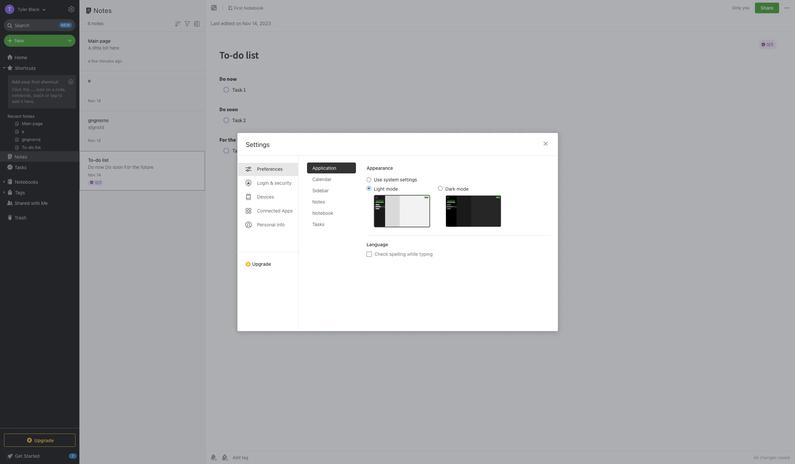 Task type: locate. For each thing, give the bounding box(es) containing it.
first notebook
[[234, 5, 264, 10]]

recent notes
[[8, 114, 35, 119]]

1 vertical spatial notebook
[[312, 210, 333, 216]]

or
[[45, 93, 49, 98]]

shared with me
[[15, 200, 48, 206]]

use system settings
[[374, 177, 417, 182]]

home link
[[0, 52, 79, 63]]

0 horizontal spatial notebook
[[244, 5, 264, 10]]

main page
[[88, 38, 111, 44]]

sfgnsfd
[[88, 124, 104, 130]]

0 vertical spatial the
[[23, 87, 29, 92]]

4 notes
[[87, 21, 104, 26]]

nov 14
[[88, 98, 101, 103], [88, 138, 101, 143], [88, 172, 101, 177]]

notebook up tasks tab
[[312, 210, 333, 216]]

first
[[32, 79, 40, 84]]

4
[[87, 21, 90, 26]]

dark
[[445, 186, 455, 192]]

the inside group
[[23, 87, 29, 92]]

notebook inside tab
[[312, 210, 333, 216]]

notes inside group
[[23, 114, 35, 119]]

0 vertical spatial notebook
[[244, 5, 264, 10]]

0 vertical spatial upgrade
[[252, 261, 271, 267]]

page
[[100, 38, 111, 44]]

1 vertical spatial nov 14
[[88, 138, 101, 143]]

now
[[95, 164, 104, 170]]

notebooks
[[15, 179, 38, 185]]

tab list
[[238, 156, 299, 331], [307, 163, 361, 331]]

nov up "0/3"
[[88, 172, 95, 177]]

upgrade
[[252, 261, 271, 267], [34, 437, 54, 443]]

a
[[88, 45, 91, 50]]

tab list containing preferences
[[238, 156, 299, 331]]

notes link
[[0, 151, 79, 162]]

0 vertical spatial 14
[[97, 98, 101, 103]]

shortcuts
[[15, 65, 36, 71]]

new
[[15, 38, 24, 43]]

0 horizontal spatial tasks
[[15, 164, 27, 170]]

14
[[97, 98, 101, 103], [97, 138, 101, 143], [97, 172, 101, 177]]

nov 14 up "0/3"
[[88, 172, 101, 177]]

1 vertical spatial tasks
[[312, 221, 324, 227]]

2 14 from the top
[[97, 138, 101, 143]]

1 vertical spatial the
[[133, 164, 139, 170]]

to-
[[88, 157, 95, 163]]

you
[[743, 5, 750, 10]]

notebooks link
[[0, 176, 79, 187]]

do
[[88, 164, 94, 170], [105, 164, 111, 170]]

notes right recent
[[23, 114, 35, 119]]

1 horizontal spatial on
[[236, 20, 241, 26]]

notes up 'notes'
[[94, 7, 112, 14]]

your
[[21, 79, 30, 84]]

1 vertical spatial on
[[46, 87, 51, 92]]

option group
[[367, 177, 502, 227]]

notebook inside button
[[244, 5, 264, 10]]

1 nov 14 from the top
[[88, 98, 101, 103]]

upgrade for 'upgrade' popup button to the bottom
[[34, 437, 54, 443]]

on up 'or'
[[46, 87, 51, 92]]

bit
[[103, 45, 108, 50]]

14 down sfgnsfd
[[97, 138, 101, 143]]

1 vertical spatial upgrade
[[34, 437, 54, 443]]

2 mode from the left
[[457, 186, 469, 192]]

on inside icon on a note, notebook, stack or tag to add it here.
[[46, 87, 51, 92]]

0 horizontal spatial upgrade
[[34, 437, 54, 443]]

notes inside note list element
[[94, 7, 112, 14]]

2 nov 14 from the top
[[88, 138, 101, 143]]

1 horizontal spatial the
[[133, 164, 139, 170]]

1 horizontal spatial notebook
[[312, 210, 333, 216]]

nov down 'e'
[[88, 98, 95, 103]]

Note Editor text field
[[206, 32, 796, 451]]

Search text field
[[9, 19, 71, 31]]

stack
[[33, 93, 44, 98]]

close image
[[542, 140, 550, 148]]

tree containing home
[[0, 52, 79, 428]]

expand note image
[[210, 4, 218, 12]]

1 horizontal spatial tasks
[[312, 221, 324, 227]]

group
[[0, 73, 79, 154]]

nov down sfgnsfd
[[88, 138, 95, 143]]

on right the edited
[[236, 20, 241, 26]]

1 mode from the left
[[386, 186, 398, 192]]

application tab
[[307, 163, 356, 173]]

a left few at the left top
[[88, 58, 90, 63]]

0 horizontal spatial do
[[88, 164, 94, 170]]

mode down "system" on the top
[[386, 186, 398, 192]]

2 vertical spatial 14
[[97, 172, 101, 177]]

&
[[270, 180, 273, 186]]

e
[[88, 78, 91, 83]]

a up tag
[[52, 87, 54, 92]]

notebook right first
[[244, 5, 264, 10]]

1 horizontal spatial do
[[105, 164, 111, 170]]

1 horizontal spatial mode
[[457, 186, 469, 192]]

notes up tasks button
[[15, 154, 27, 159]]

mode right dark
[[457, 186, 469, 192]]

future
[[141, 164, 154, 170]]

tab list for appearance
[[307, 163, 361, 331]]

notes
[[92, 21, 104, 26]]

tree
[[0, 52, 79, 428]]

add
[[12, 99, 20, 104]]

nov 14 for gngnsrns
[[88, 138, 101, 143]]

1 horizontal spatial upgrade button
[[238, 252, 298, 269]]

soon
[[113, 164, 123, 170]]

tasks up the notebooks
[[15, 164, 27, 170]]

icon on a note, notebook, stack or tag to add it here.
[[12, 87, 66, 104]]

a
[[88, 58, 90, 63], [52, 87, 54, 92]]

0 vertical spatial tasks
[[15, 164, 27, 170]]

1 14 from the top
[[97, 98, 101, 103]]

0/3
[[95, 180, 102, 185]]

3 nov 14 from the top
[[88, 172, 101, 177]]

1 horizontal spatial upgrade
[[252, 261, 271, 267]]

changes
[[760, 455, 777, 460]]

main
[[88, 38, 99, 44]]

0 horizontal spatial tab list
[[238, 156, 299, 331]]

with
[[31, 200, 40, 206]]

here
[[110, 45, 119, 50]]

system
[[384, 177, 399, 182]]

do down list
[[105, 164, 111, 170]]

1 horizontal spatial a
[[88, 58, 90, 63]]

1 horizontal spatial tab list
[[307, 163, 361, 331]]

calendar tab
[[307, 174, 356, 185]]

the right 'for'
[[133, 164, 139, 170]]

0 vertical spatial a
[[88, 58, 90, 63]]

to-do list do now do soon for the future
[[88, 157, 154, 170]]

nov 14 up gngnsrns at left
[[88, 98, 101, 103]]

0 vertical spatial on
[[236, 20, 241, 26]]

14 up "0/3"
[[97, 172, 101, 177]]

the left ... in the top of the page
[[23, 87, 29, 92]]

login & security
[[257, 180, 292, 186]]

tab list containing application
[[307, 163, 361, 331]]

0 horizontal spatial on
[[46, 87, 51, 92]]

None search field
[[9, 19, 71, 31]]

minutes
[[99, 58, 114, 63]]

expand notebooks image
[[2, 179, 7, 184]]

notes down sidebar
[[312, 199, 325, 205]]

0 horizontal spatial mode
[[386, 186, 398, 192]]

tasks
[[15, 164, 27, 170], [312, 221, 324, 227]]

ago
[[115, 58, 122, 63]]

2 vertical spatial nov 14
[[88, 172, 101, 177]]

upgrade button
[[238, 252, 298, 269], [4, 434, 75, 447]]

0 vertical spatial upgrade button
[[238, 252, 298, 269]]

nov left 14, at the top of the page
[[243, 20, 251, 26]]

1 vertical spatial a
[[52, 87, 54, 92]]

Light mode radio
[[367, 186, 371, 191]]

nov 14 down sfgnsfd
[[88, 138, 101, 143]]

do down to-
[[88, 164, 94, 170]]

notes inside tab
[[312, 199, 325, 205]]

mode
[[386, 186, 398, 192], [457, 186, 469, 192]]

edited
[[221, 20, 235, 26]]

1 vertical spatial 14
[[97, 138, 101, 143]]

first notebook button
[[226, 3, 266, 13]]

0 horizontal spatial the
[[23, 87, 29, 92]]

dark mode
[[445, 186, 469, 192]]

personal info
[[257, 222, 285, 227]]

tasks down notebook tab
[[312, 221, 324, 227]]

0 vertical spatial nov 14
[[88, 98, 101, 103]]

trash
[[15, 215, 26, 220]]

upgrade inside tab list
[[252, 261, 271, 267]]

note list element
[[79, 0, 206, 464]]

1 do from the left
[[88, 164, 94, 170]]

on
[[236, 20, 241, 26], [46, 87, 51, 92]]

mode for light mode
[[386, 186, 398, 192]]

notes tab
[[307, 196, 356, 207]]

the
[[23, 87, 29, 92], [133, 164, 139, 170]]

settings image
[[68, 5, 75, 13]]

note,
[[56, 87, 66, 92]]

0 horizontal spatial upgrade button
[[4, 434, 75, 447]]

preferences
[[257, 166, 283, 172]]

0 horizontal spatial a
[[52, 87, 54, 92]]

14 up gngnsrns at left
[[97, 98, 101, 103]]



Task type: vqa. For each thing, say whether or not it's contained in the screenshot.
account, on the right
no



Task type: describe. For each thing, give the bounding box(es) containing it.
...
[[31, 87, 35, 92]]

tags button
[[0, 187, 79, 198]]

14 for e
[[97, 98, 101, 103]]

last
[[211, 20, 220, 26]]

sidebar
[[312, 188, 329, 193]]

a few minutes ago
[[88, 58, 122, 63]]

gngnsrns sfgnsfd
[[88, 117, 109, 130]]

note window element
[[206, 0, 796, 464]]

2023
[[260, 20, 271, 26]]

tasks inside button
[[15, 164, 27, 170]]

calendar
[[312, 176, 332, 182]]

2 do from the left
[[105, 164, 111, 170]]

tasks button
[[0, 162, 79, 172]]

tag
[[51, 93, 57, 98]]

application
[[312, 165, 336, 171]]

3 14 from the top
[[97, 172, 101, 177]]

nov inside note window "element"
[[243, 20, 251, 26]]

add
[[12, 79, 20, 84]]

click the ...
[[12, 87, 35, 92]]

login
[[257, 180, 269, 186]]

spelling
[[389, 251, 406, 257]]

sidebar tab
[[307, 185, 356, 196]]

home
[[15, 54, 27, 60]]

on inside note window "element"
[[236, 20, 241, 26]]

a little bit here
[[88, 45, 119, 50]]

typing
[[419, 251, 433, 257]]

all
[[754, 455, 759, 460]]

a inside icon on a note, notebook, stack or tag to add it here.
[[52, 87, 54, 92]]

connected
[[257, 208, 281, 214]]

tab list for application
[[238, 156, 299, 331]]

trash link
[[0, 212, 79, 223]]

for
[[124, 164, 131, 170]]

1 vertical spatial upgrade button
[[4, 434, 75, 447]]

upgrade for 'upgrade' popup button inside tab list
[[252, 261, 271, 267]]

list
[[102, 157, 109, 163]]

little
[[92, 45, 102, 50]]

shared with me link
[[0, 198, 79, 208]]

tags
[[15, 190, 25, 195]]

notebook tab
[[307, 208, 356, 218]]

share button
[[755, 3, 780, 13]]

Dark mode radio
[[438, 186, 443, 191]]

language
[[367, 242, 388, 247]]

do
[[95, 157, 101, 163]]

here.
[[24, 99, 35, 104]]

tasks inside tab
[[312, 221, 324, 227]]

add tag image
[[221, 454, 229, 461]]

check spelling while typing
[[375, 251, 433, 257]]

notes inside 'link'
[[15, 154, 27, 159]]

group containing add your first shortcut
[[0, 73, 79, 154]]

tasks tab
[[307, 219, 356, 230]]

first
[[234, 5, 243, 10]]

only you
[[733, 5, 750, 10]]

saved
[[778, 455, 790, 460]]

mode for dark mode
[[457, 186, 469, 192]]

add a reminder image
[[210, 454, 218, 461]]

Check spelling while typing checkbox
[[367, 251, 372, 257]]

option group containing use system settings
[[367, 177, 502, 227]]

last edited on nov 14, 2023
[[211, 20, 271, 26]]

apps
[[282, 208, 293, 214]]

me
[[41, 200, 48, 206]]

expand tags image
[[2, 190, 7, 195]]

a inside note list element
[[88, 58, 90, 63]]

check
[[375, 251, 388, 257]]

all changes saved
[[754, 455, 790, 460]]

settings
[[400, 177, 417, 182]]

devices
[[257, 194, 274, 200]]

use
[[374, 177, 382, 182]]

14 for gngnsrns
[[97, 138, 101, 143]]

new button
[[4, 35, 75, 47]]

few
[[91, 58, 98, 63]]

upgrade button inside tab list
[[238, 252, 298, 269]]

shortcut
[[41, 79, 58, 84]]

shortcuts button
[[0, 63, 79, 73]]

notebook,
[[12, 93, 32, 98]]

recent
[[8, 114, 22, 119]]

shared
[[15, 200, 30, 206]]

Use system settings radio
[[367, 177, 371, 182]]

appearance
[[367, 165, 393, 171]]

click
[[12, 87, 22, 92]]

to
[[58, 93, 62, 98]]

share
[[761, 5, 774, 11]]

the inside the to-do list do now do soon for the future
[[133, 164, 139, 170]]

only
[[733, 5, 742, 10]]

add your first shortcut
[[12, 79, 58, 84]]

connected apps
[[257, 208, 293, 214]]

14,
[[252, 20, 258, 26]]

settings
[[246, 141, 270, 148]]

gngnsrns
[[88, 117, 109, 123]]

while
[[407, 251, 418, 257]]

nov 14 for e
[[88, 98, 101, 103]]

icon
[[36, 87, 45, 92]]

security
[[275, 180, 292, 186]]

it
[[21, 99, 23, 104]]



